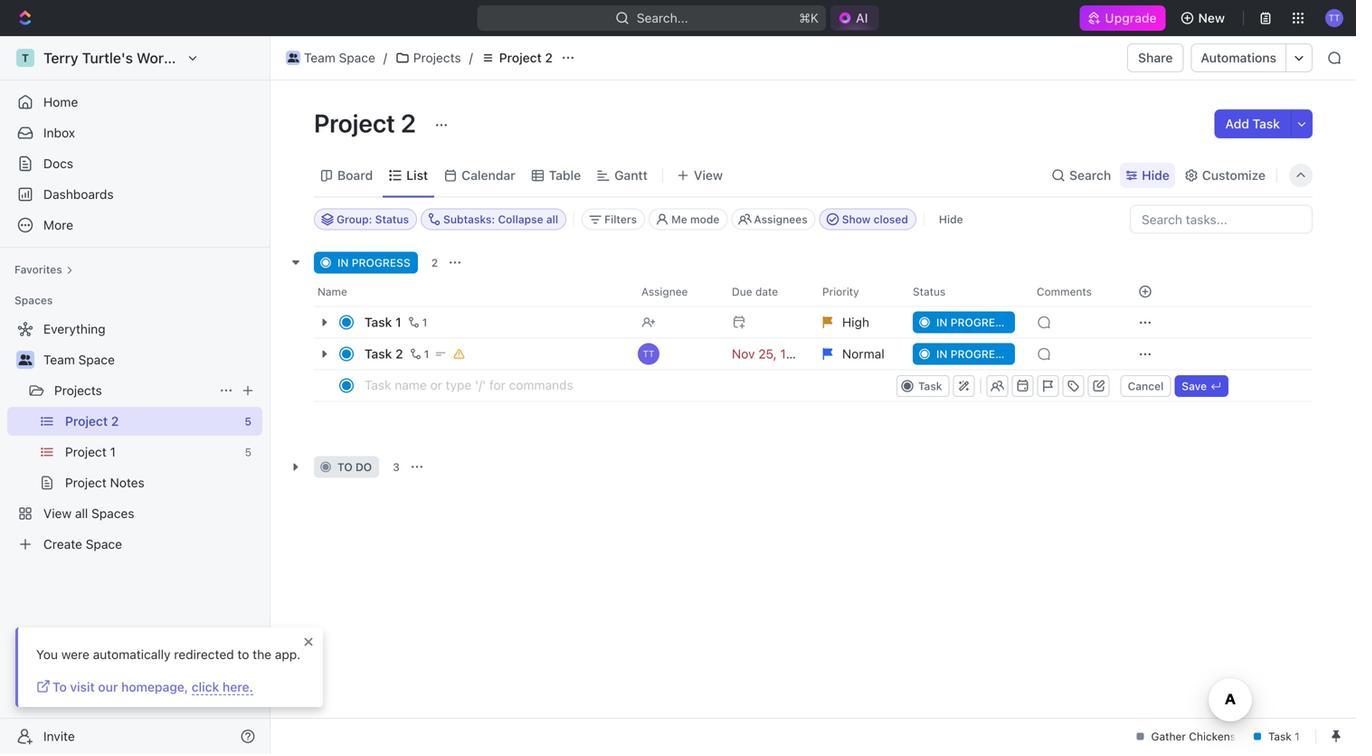 Task type: describe. For each thing, give the bounding box(es) containing it.
customize button
[[1179, 163, 1272, 188]]

team inside sidebar navigation
[[43, 353, 75, 367]]

dashboards
[[43, 187, 114, 202]]

projects link inside 'tree'
[[54, 376, 212, 405]]

comments button
[[1026, 277, 1117, 306]]

more
[[43, 218, 73, 233]]

0 vertical spatial projects link
[[391, 47, 466, 69]]

5 for project 2
[[245, 415, 252, 428]]

project 1
[[65, 445, 116, 460]]

2 inside 'tree'
[[111, 414, 119, 429]]

homepage,
[[121, 680, 188, 695]]

create space
[[43, 537, 122, 552]]

upgrade
[[1105, 10, 1157, 25]]

inbox
[[43, 125, 75, 140]]

user group image inside team space link
[[288, 53, 299, 62]]

in progress button for normal
[[902, 338, 1026, 371]]

to
[[52, 680, 67, 695]]

the
[[253, 648, 272, 662]]

task button
[[897, 376, 950, 397]]

0 vertical spatial space
[[339, 50, 375, 65]]

task for task
[[919, 380, 943, 393]]

show closed
[[842, 213, 909, 226]]

0 vertical spatial all
[[546, 213, 558, 226]]

Search tasks... text field
[[1131, 206, 1312, 233]]

in for high
[[937, 316, 948, 329]]

due date
[[732, 286, 778, 298]]

subtasks: collapse all
[[444, 213, 558, 226]]

normal
[[843, 347, 885, 362]]

project 2 inside 'tree'
[[65, 414, 119, 429]]

add
[[1226, 116, 1250, 131]]

priority
[[823, 286, 859, 298]]

add task
[[1226, 116, 1281, 131]]

0 vertical spatial progress
[[352, 257, 411, 269]]

5 for project 1
[[245, 446, 252, 459]]

terry turtle's workspace, , element
[[16, 49, 34, 67]]

click
[[192, 680, 219, 695]]

hide inside hide button
[[939, 213, 964, 226]]

1 horizontal spatial projects
[[413, 50, 461, 65]]

table link
[[545, 163, 581, 188]]

task 2
[[365, 347, 403, 362]]

mode
[[691, 213, 720, 226]]

1 inside sidebar navigation
[[110, 445, 116, 460]]

ai
[[856, 10, 868, 25]]

app.
[[275, 648, 301, 662]]

create
[[43, 537, 82, 552]]

calendar
[[462, 168, 516, 183]]

you
[[36, 648, 58, 662]]

progress for high
[[951, 316, 1010, 329]]

0 vertical spatial team space link
[[281, 47, 380, 69]]

status inside dropdown button
[[913, 286, 946, 298]]

share button
[[1128, 43, 1184, 72]]

0 vertical spatial tt button
[[1320, 4, 1349, 33]]

in progress for high
[[937, 316, 1010, 329]]

task for task 2
[[365, 347, 392, 362]]

1 horizontal spatial project 2
[[314, 108, 422, 138]]

assignees button
[[732, 209, 816, 230]]

redirected
[[174, 648, 234, 662]]

dashboards link
[[7, 180, 262, 209]]

automations button
[[1192, 44, 1286, 71]]

assignee
[[642, 286, 688, 298]]

view all spaces
[[43, 506, 134, 521]]

closed
[[874, 213, 909, 226]]

board
[[338, 168, 373, 183]]

notes
[[110, 476, 145, 491]]

0 vertical spatial project 2 link
[[477, 47, 557, 69]]

due
[[732, 286, 753, 298]]

favorites
[[14, 263, 62, 276]]

in progress button for high
[[902, 306, 1026, 339]]

workspace
[[137, 49, 212, 67]]

were
[[61, 648, 89, 662]]

share
[[1139, 50, 1173, 65]]

board link
[[334, 163, 373, 188]]

hide button
[[1121, 163, 1175, 188]]

0 vertical spatial project 2
[[499, 50, 553, 65]]

in for normal
[[937, 348, 948, 361]]

0 horizontal spatial to
[[238, 648, 249, 662]]

2 vertical spatial space
[[86, 537, 122, 552]]

t
[[22, 52, 29, 64]]

user group image inside sidebar navigation
[[19, 355, 32, 366]]

inbox link
[[7, 119, 262, 148]]

0 vertical spatial team space
[[304, 50, 375, 65]]

tt for the topmost tt dropdown button
[[1329, 12, 1341, 23]]

home
[[43, 95, 78, 110]]

1 right the task 1
[[422, 316, 428, 329]]

name
[[318, 286, 347, 298]]

table
[[549, 168, 581, 183]]

1 vertical spatial team space link
[[43, 346, 259, 375]]

project for leftmost project 2 link
[[65, 414, 108, 429]]

1 button for task 1
[[405, 314, 430, 332]]

me mode button
[[649, 209, 728, 230]]

progress for normal
[[951, 348, 1010, 361]]

assignee button
[[631, 277, 721, 306]]

comments
[[1037, 286, 1092, 298]]

do
[[356, 461, 372, 474]]

calendar link
[[458, 163, 516, 188]]

0 vertical spatial in
[[338, 257, 349, 269]]

view button
[[671, 154, 729, 197]]

subtasks:
[[444, 213, 495, 226]]

me mode
[[672, 213, 720, 226]]

name button
[[314, 277, 631, 306]]



Task type: vqa. For each thing, say whether or not it's contained in the screenshot.
topmost Projects
yes



Task type: locate. For each thing, give the bounding box(es) containing it.
view inside button
[[694, 168, 723, 183]]

gantt
[[615, 168, 648, 183]]

cancel button
[[1121, 376, 1171, 397]]

high button
[[812, 306, 902, 339]]

Task name or type '/' for commands text field
[[365, 371, 893, 400]]

all right 'collapse' in the top of the page
[[546, 213, 558, 226]]

status
[[375, 213, 409, 226], [913, 286, 946, 298]]

in progress for normal
[[937, 348, 1010, 361]]

1 horizontal spatial user group image
[[288, 53, 299, 62]]

project 2 link
[[477, 47, 557, 69], [65, 407, 237, 436]]

1 horizontal spatial tt
[[1329, 12, 1341, 23]]

1 horizontal spatial to
[[338, 461, 353, 474]]

2 in progress button from the top
[[902, 338, 1026, 371]]

0 vertical spatial tt
[[1329, 12, 1341, 23]]

task inside add task button
[[1253, 116, 1281, 131]]

1 vertical spatial in
[[937, 316, 948, 329]]

projects
[[413, 50, 461, 65], [54, 383, 102, 398]]

0 horizontal spatial all
[[75, 506, 88, 521]]

customize
[[1203, 168, 1266, 183]]

spaces down favorites
[[14, 294, 53, 307]]

in progress down status dropdown button
[[937, 316, 1010, 329]]

2 vertical spatial in progress
[[937, 348, 1010, 361]]

1 vertical spatial project 2
[[314, 108, 422, 138]]

2 horizontal spatial project 2
[[499, 50, 553, 65]]

0 horizontal spatial hide
[[939, 213, 964, 226]]

progress
[[352, 257, 411, 269], [951, 316, 1010, 329], [951, 348, 1010, 361]]

status right the group:
[[375, 213, 409, 226]]

1 vertical spatial progress
[[951, 316, 1010, 329]]

2 vertical spatial in
[[937, 348, 948, 361]]

new
[[1199, 10, 1225, 25]]

docs
[[43, 156, 73, 171]]

everything
[[43, 322, 106, 337]]

0 horizontal spatial team space
[[43, 353, 115, 367]]

1 horizontal spatial team space link
[[281, 47, 380, 69]]

hide right search
[[1142, 168, 1170, 183]]

hide
[[1142, 168, 1170, 183], [939, 213, 964, 226]]

1 horizontal spatial projects link
[[391, 47, 466, 69]]

0 vertical spatial user group image
[[288, 53, 299, 62]]

1 horizontal spatial all
[[546, 213, 558, 226]]

1 vertical spatial in progress
[[937, 316, 1010, 329]]

team space link
[[281, 47, 380, 69], [43, 346, 259, 375]]

1 vertical spatial projects
[[54, 383, 102, 398]]

0 vertical spatial status
[[375, 213, 409, 226]]

automatically
[[93, 648, 171, 662]]

to visit our homepage, click here.
[[52, 680, 253, 695]]

1 vertical spatial to
[[238, 648, 249, 662]]

due date button
[[721, 277, 812, 306]]

project for project 1 link
[[65, 445, 107, 460]]

tree containing everything
[[7, 315, 262, 559]]

1 button for task 2
[[407, 345, 432, 363]]

0 horizontal spatial view
[[43, 506, 72, 521]]

1 button
[[405, 314, 430, 332], [407, 345, 432, 363]]

in progress down group: status
[[338, 257, 411, 269]]

hide right closed
[[939, 213, 964, 226]]

tt button
[[1320, 4, 1349, 33], [631, 338, 721, 371]]

0 horizontal spatial team
[[43, 353, 75, 367]]

1 horizontal spatial spaces
[[91, 506, 134, 521]]

visit
[[70, 680, 95, 695]]

here.
[[223, 680, 253, 695]]

tree inside sidebar navigation
[[7, 315, 262, 559]]

project 1 link
[[65, 438, 238, 467]]

cancel
[[1128, 380, 1164, 393]]

1 button right the task 1
[[405, 314, 430, 332]]

1 vertical spatial team
[[43, 353, 75, 367]]

tt for the left tt dropdown button
[[643, 349, 655, 359]]

show
[[842, 213, 871, 226]]

2 vertical spatial progress
[[951, 348, 1010, 361]]

group: status
[[337, 213, 409, 226]]

1 vertical spatial project 2 link
[[65, 407, 237, 436]]

1 horizontal spatial /
[[469, 50, 473, 65]]

2 5 from the top
[[245, 446, 252, 459]]

favorites button
[[7, 259, 80, 281]]

0 vertical spatial team
[[304, 50, 336, 65]]

task 1
[[365, 315, 402, 330]]

2 vertical spatial project 2
[[65, 414, 119, 429]]

1 vertical spatial hide
[[939, 213, 964, 226]]

to do
[[338, 461, 372, 474]]

task for task 1
[[365, 315, 392, 330]]

view for view all spaces
[[43, 506, 72, 521]]

1 horizontal spatial team space
[[304, 50, 375, 65]]

view button
[[671, 163, 729, 188]]

user group image
[[288, 53, 299, 62], [19, 355, 32, 366]]

1 vertical spatial projects link
[[54, 376, 212, 405]]

status right priority dropdown button
[[913, 286, 946, 298]]

in up task dropdown button at the right
[[937, 348, 948, 361]]

space
[[339, 50, 375, 65], [78, 353, 115, 367], [86, 537, 122, 552]]

terry turtle's workspace
[[43, 49, 212, 67]]

0 horizontal spatial status
[[375, 213, 409, 226]]

1 vertical spatial status
[[913, 286, 946, 298]]

project notes
[[65, 476, 145, 491]]

new button
[[1173, 4, 1236, 33]]

1 up task 2
[[396, 315, 402, 330]]

0 horizontal spatial tt
[[643, 349, 655, 359]]

automations
[[1201, 50, 1277, 65]]

team space
[[304, 50, 375, 65], [43, 353, 115, 367]]

1 horizontal spatial tt button
[[1320, 4, 1349, 33]]

projects inside 'tree'
[[54, 383, 102, 398]]

collapse
[[498, 213, 544, 226]]

⌘k
[[799, 10, 819, 25]]

search
[[1070, 168, 1112, 183]]

1 vertical spatial spaces
[[91, 506, 134, 521]]

sidebar navigation
[[0, 36, 274, 755]]

team space inside sidebar navigation
[[43, 353, 115, 367]]

projects link
[[391, 47, 466, 69], [54, 376, 212, 405]]

task inside task dropdown button
[[919, 380, 943, 393]]

high
[[843, 315, 870, 330]]

1 right task 2
[[424, 348, 429, 361]]

list
[[407, 168, 428, 183]]

1 horizontal spatial hide
[[1142, 168, 1170, 183]]

terry
[[43, 49, 78, 67]]

ai button
[[831, 5, 879, 31]]

view all spaces link
[[7, 500, 259, 529]]

turtle's
[[82, 49, 133, 67]]

save
[[1182, 380, 1207, 393]]

0 vertical spatial view
[[694, 168, 723, 183]]

spaces
[[14, 294, 53, 307], [91, 506, 134, 521]]

0 vertical spatial 1 button
[[405, 314, 430, 332]]

1 vertical spatial user group image
[[19, 355, 32, 366]]

0 horizontal spatial tt button
[[631, 338, 721, 371]]

1 horizontal spatial view
[[694, 168, 723, 183]]

in progress up task dropdown button at the right
[[937, 348, 1010, 361]]

upgrade link
[[1080, 5, 1166, 31]]

2 / from the left
[[469, 50, 473, 65]]

normal button
[[812, 338, 902, 371]]

project 2
[[499, 50, 553, 65], [314, 108, 422, 138], [65, 414, 119, 429]]

0 horizontal spatial spaces
[[14, 294, 53, 307]]

view
[[694, 168, 723, 183], [43, 506, 72, 521]]

0 vertical spatial spaces
[[14, 294, 53, 307]]

1 vertical spatial team space
[[43, 353, 115, 367]]

in down status dropdown button
[[937, 316, 948, 329]]

0 horizontal spatial /
[[384, 50, 387, 65]]

list link
[[403, 163, 428, 188]]

all up create space
[[75, 506, 88, 521]]

1 up project notes at the bottom left of the page
[[110, 445, 116, 460]]

to left the
[[238, 648, 249, 662]]

1 horizontal spatial project 2 link
[[477, 47, 557, 69]]

1 5 from the top
[[245, 415, 252, 428]]

to left do
[[338, 461, 353, 474]]

0 vertical spatial hide
[[1142, 168, 1170, 183]]

0 vertical spatial in progress
[[338, 257, 411, 269]]

3
[[393, 461, 400, 474]]

0 horizontal spatial user group image
[[19, 355, 32, 366]]

me
[[672, 213, 688, 226]]

our
[[98, 680, 118, 695]]

filters
[[605, 213, 637, 226]]

group:
[[337, 213, 372, 226]]

1 horizontal spatial status
[[913, 286, 946, 298]]

view for view
[[694, 168, 723, 183]]

more button
[[7, 211, 262, 240]]

0 horizontal spatial projects link
[[54, 376, 212, 405]]

hide button
[[932, 209, 971, 230]]

1 horizontal spatial team
[[304, 50, 336, 65]]

1 in progress button from the top
[[902, 306, 1026, 339]]

docs link
[[7, 149, 262, 178]]

1 vertical spatial 5
[[245, 446, 252, 459]]

all inside 'tree'
[[75, 506, 88, 521]]

0 vertical spatial 5
[[245, 415, 252, 428]]

project notes link
[[65, 469, 259, 498]]

spaces down project notes at the bottom left of the page
[[91, 506, 134, 521]]

0 horizontal spatial projects
[[54, 383, 102, 398]]

0 vertical spatial to
[[338, 461, 353, 474]]

add task button
[[1215, 110, 1291, 138]]

view up create
[[43, 506, 72, 521]]

view up mode
[[694, 168, 723, 183]]

0 horizontal spatial team space link
[[43, 346, 259, 375]]

in up name
[[338, 257, 349, 269]]

show closed button
[[820, 209, 917, 230]]

5
[[245, 415, 252, 428], [245, 446, 252, 459]]

spaces inside 'tree'
[[91, 506, 134, 521]]

to
[[338, 461, 353, 474], [238, 648, 249, 662]]

2
[[545, 50, 553, 65], [401, 108, 416, 138], [432, 257, 438, 269], [396, 347, 403, 362], [111, 414, 119, 429]]

1 vertical spatial tt
[[643, 349, 655, 359]]

save button
[[1175, 376, 1229, 397]]

view inside 'tree'
[[43, 506, 72, 521]]

1 / from the left
[[384, 50, 387, 65]]

project for "project notes" link
[[65, 476, 107, 491]]

1 vertical spatial space
[[78, 353, 115, 367]]

everything link
[[7, 315, 259, 344]]

1 vertical spatial all
[[75, 506, 88, 521]]

status button
[[902, 277, 1026, 306]]

hide inside hide dropdown button
[[1142, 168, 1170, 183]]

team
[[304, 50, 336, 65], [43, 353, 75, 367]]

invite
[[43, 729, 75, 744]]

1 vertical spatial view
[[43, 506, 72, 521]]

1 vertical spatial tt button
[[631, 338, 721, 371]]

0 horizontal spatial project 2
[[65, 414, 119, 429]]

0 horizontal spatial project 2 link
[[65, 407, 237, 436]]

task
[[1253, 116, 1281, 131], [365, 315, 392, 330], [365, 347, 392, 362], [919, 380, 943, 393]]

tree
[[7, 315, 262, 559]]

date
[[756, 286, 778, 298]]

0 vertical spatial projects
[[413, 50, 461, 65]]

gantt link
[[611, 163, 648, 188]]

1 vertical spatial 1 button
[[407, 345, 432, 363]]

1 button right task 2
[[407, 345, 432, 363]]

assignees
[[754, 213, 808, 226]]



